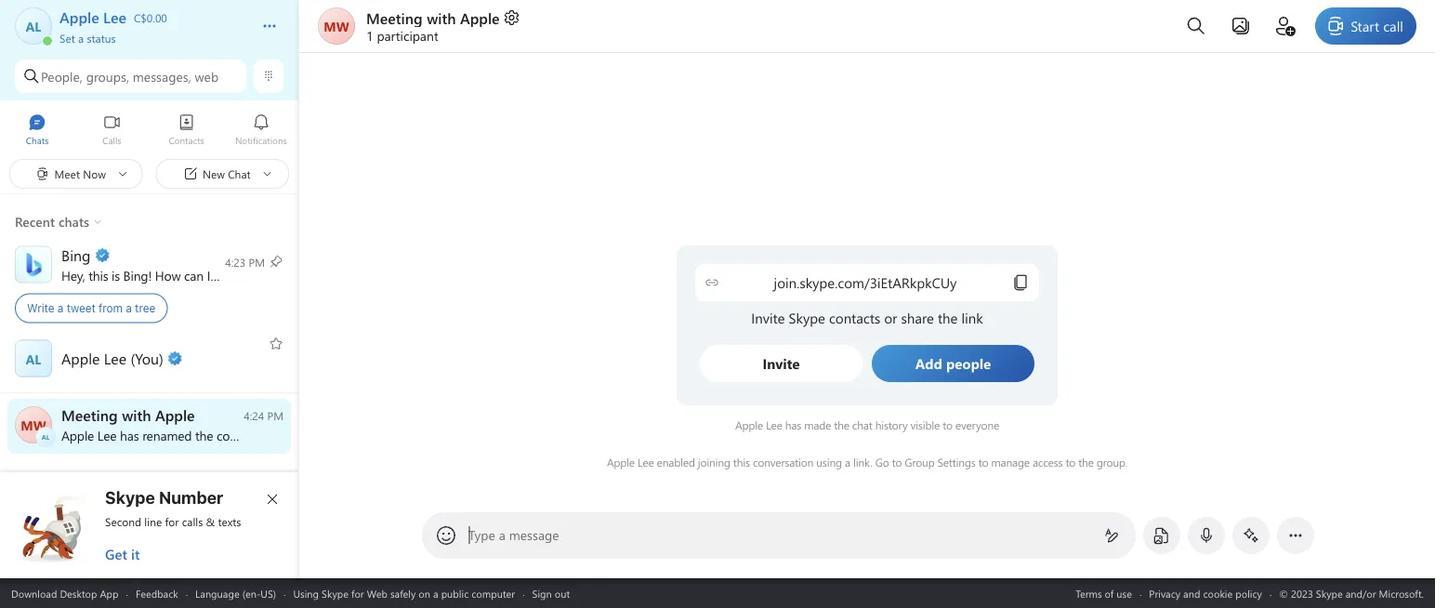 Task type: vqa. For each thing, say whether or not it's contained in the screenshot.
rightmost the
yes



Task type: locate. For each thing, give the bounding box(es) containing it.
1 vertical spatial this
[[734, 455, 750, 470]]

people, groups, messages, web
[[41, 68, 219, 85]]

terms of use link
[[1076, 586, 1133, 600]]

using skype for web safely on a public computer
[[293, 586, 515, 600]]

2 horizontal spatial apple
[[735, 418, 763, 432]]

bing
[[123, 267, 148, 284]]

message
[[509, 526, 559, 544]]

0 vertical spatial the
[[834, 418, 850, 432]]

feedback link
[[136, 586, 178, 600]]

for for web
[[351, 586, 364, 600]]

get it
[[105, 545, 140, 563]]

0 horizontal spatial lee
[[638, 455, 654, 470]]

is
[[112, 267, 120, 284]]

privacy and cookie policy link
[[1150, 586, 1263, 600]]

for left web
[[351, 586, 364, 600]]

this right joining
[[734, 455, 750, 470]]

this left is
[[89, 267, 108, 284]]

of
[[1105, 586, 1114, 600]]

a
[[78, 30, 84, 45], [57, 302, 64, 315], [126, 302, 132, 315], [845, 455, 851, 470], [499, 526, 506, 544], [433, 586, 439, 600]]

lee left has
[[766, 418, 783, 432]]

0 vertical spatial lee
[[766, 418, 783, 432]]

number
[[159, 487, 223, 507]]

the left chat
[[834, 418, 850, 432]]

skype
[[105, 487, 155, 507], [322, 586, 349, 600]]

type a message
[[469, 526, 559, 544]]

lee
[[766, 418, 783, 432], [638, 455, 654, 470]]

it
[[131, 545, 140, 563]]

hey,
[[61, 267, 85, 284]]

the
[[834, 418, 850, 432], [1079, 455, 1094, 470]]

messages,
[[133, 68, 191, 85]]

group
[[905, 455, 935, 470]]

1 vertical spatial skype
[[322, 586, 349, 600]]

0 horizontal spatial skype
[[105, 487, 155, 507]]

apple lee enabled joining this conversation using a link. go to group settings to manage access to the group.
[[607, 455, 1128, 470]]

tree
[[135, 302, 156, 315]]

apple
[[460, 7, 500, 27], [735, 418, 763, 432], [607, 455, 635, 470]]

1 vertical spatial the
[[1079, 455, 1094, 470]]

this
[[89, 267, 108, 284], [734, 455, 750, 470]]

policy
[[1236, 586, 1263, 600]]

1 horizontal spatial skype
[[322, 586, 349, 600]]

1 horizontal spatial lee
[[766, 418, 783, 432]]

lee left enabled
[[638, 455, 654, 470]]

skype right 'using'
[[322, 586, 349, 600]]

0 vertical spatial this
[[89, 267, 108, 284]]

1 horizontal spatial this
[[734, 455, 750, 470]]

set
[[60, 30, 75, 45]]

0 vertical spatial for
[[165, 514, 179, 529]]

for inside skype number element
[[165, 514, 179, 529]]

1 vertical spatial for
[[351, 586, 364, 600]]

1 horizontal spatial for
[[351, 586, 364, 600]]

apple for apple lee has made the chat history visible to everyone
[[735, 418, 763, 432]]

meeting with apple
[[366, 7, 500, 27]]

a right type
[[499, 526, 506, 544]]

apple left enabled
[[607, 455, 635, 470]]

for right line
[[165, 514, 179, 529]]

meeting
[[366, 7, 423, 27]]

a right set
[[78, 30, 84, 45]]

apple right the with
[[460, 7, 500, 27]]

skype number
[[105, 487, 223, 507]]

privacy and cookie policy
[[1150, 586, 1263, 600]]

download desktop app link
[[11, 586, 119, 600]]

1 horizontal spatial apple
[[607, 455, 635, 470]]

apple lee has made the chat history visible to everyone
[[735, 418, 1000, 432]]

can
[[184, 267, 204, 284]]

apple for apple lee enabled joining this conversation using a link. go to group settings to manage access to the group.
[[607, 455, 635, 470]]

to right settings
[[979, 455, 989, 470]]

tab list
[[0, 105, 298, 156]]

desktop
[[60, 586, 97, 600]]

hey, this is bing ! how can i help you today?
[[61, 267, 306, 284]]

tweet
[[67, 302, 96, 315]]

1 vertical spatial lee
[[638, 455, 654, 470]]

and
[[1184, 586, 1201, 600]]

terms of use
[[1076, 586, 1133, 600]]

joining
[[698, 455, 731, 470]]

web
[[367, 586, 388, 600]]

a right "write"
[[57, 302, 64, 315]]

lee for enabled joining this conversation using a link. go to group settings to manage access to the group.
[[638, 455, 654, 470]]

privacy
[[1150, 586, 1181, 600]]

type
[[469, 526, 496, 544]]

how
[[155, 267, 181, 284]]

0 horizontal spatial this
[[89, 267, 108, 284]]

set a status
[[60, 30, 116, 45]]

go
[[876, 455, 890, 470]]

skype up second
[[105, 487, 155, 507]]

2 vertical spatial apple
[[607, 455, 635, 470]]

using
[[293, 586, 319, 600]]

1 vertical spatial apple
[[735, 418, 763, 432]]

to
[[943, 418, 953, 432], [892, 455, 902, 470], [979, 455, 989, 470], [1066, 455, 1076, 470]]

write
[[27, 302, 54, 315]]

enabled
[[657, 455, 695, 470]]

apple left has
[[735, 418, 763, 432]]

feedback
[[136, 586, 178, 600]]

link.
[[854, 455, 873, 470]]

for
[[165, 514, 179, 529], [351, 586, 364, 600]]

0 vertical spatial skype
[[105, 487, 155, 507]]

0 horizontal spatial for
[[165, 514, 179, 529]]

0 vertical spatial apple
[[460, 7, 500, 27]]

lee for has made the chat history visible to everyone
[[766, 418, 783, 432]]

the left group. at bottom right
[[1079, 455, 1094, 470]]



Task type: describe. For each thing, give the bounding box(es) containing it.
download
[[11, 586, 57, 600]]

web
[[195, 68, 219, 85]]

history
[[876, 418, 908, 432]]

chat
[[853, 418, 873, 432]]

&
[[206, 514, 215, 529]]

cookie
[[1204, 586, 1233, 600]]

you
[[241, 267, 262, 284]]

second line for calls & texts
[[105, 514, 241, 529]]

groups,
[[86, 68, 129, 85]]

group.
[[1097, 455, 1128, 470]]

made
[[805, 418, 831, 432]]

i
[[207, 267, 210, 284]]

for for calls
[[165, 514, 179, 529]]

get
[[105, 545, 127, 563]]

using
[[817, 455, 842, 470]]

settings
[[938, 455, 976, 470]]

visible
[[911, 418, 940, 432]]

!
[[148, 267, 152, 284]]

on
[[419, 586, 431, 600]]

(en-
[[242, 586, 261, 600]]

to right visible
[[943, 418, 953, 432]]

0 horizontal spatial the
[[834, 418, 850, 432]]

help
[[214, 267, 238, 284]]

has
[[785, 418, 802, 432]]

public
[[441, 586, 469, 600]]

conversation
[[753, 455, 814, 470]]

manage
[[992, 455, 1030, 470]]

computer
[[472, 586, 515, 600]]

set a status button
[[60, 26, 244, 45]]

sign out
[[532, 586, 570, 600]]

access
[[1033, 455, 1063, 470]]

language
[[195, 586, 240, 600]]

app
[[100, 586, 119, 600]]

everyone
[[956, 418, 1000, 432]]

write a tweet from a tree
[[27, 302, 156, 315]]

today?
[[265, 267, 302, 284]]

sign out link
[[532, 586, 570, 600]]

skype number element
[[16, 487, 284, 563]]

0 horizontal spatial apple
[[460, 7, 500, 27]]

meeting with apple button
[[366, 7, 521, 27]]

a left link.
[[845, 455, 851, 470]]

texts
[[218, 514, 241, 529]]

terms
[[1076, 586, 1102, 600]]

safely
[[390, 586, 416, 600]]

calls
[[182, 514, 203, 529]]

a inside button
[[78, 30, 84, 45]]

to right go
[[892, 455, 902, 470]]

sign
[[532, 586, 552, 600]]

a left tree
[[126, 302, 132, 315]]

line
[[144, 514, 162, 529]]

use
[[1117, 586, 1133, 600]]

people,
[[41, 68, 83, 85]]

Type a message text field
[[469, 526, 1090, 545]]

from
[[99, 302, 123, 315]]

1 horizontal spatial the
[[1079, 455, 1094, 470]]

us)
[[261, 586, 276, 600]]

with
[[427, 7, 456, 27]]

a right on
[[433, 586, 439, 600]]

to right 'access'
[[1066, 455, 1076, 470]]

download desktop app
[[11, 586, 119, 600]]

out
[[555, 586, 570, 600]]

people, groups, messages, web button
[[15, 60, 246, 93]]

using skype for web safely on a public computer link
[[293, 586, 515, 600]]

second
[[105, 514, 141, 529]]

language (en-us)
[[195, 586, 276, 600]]

status
[[87, 30, 116, 45]]

language (en-us) link
[[195, 586, 276, 600]]



